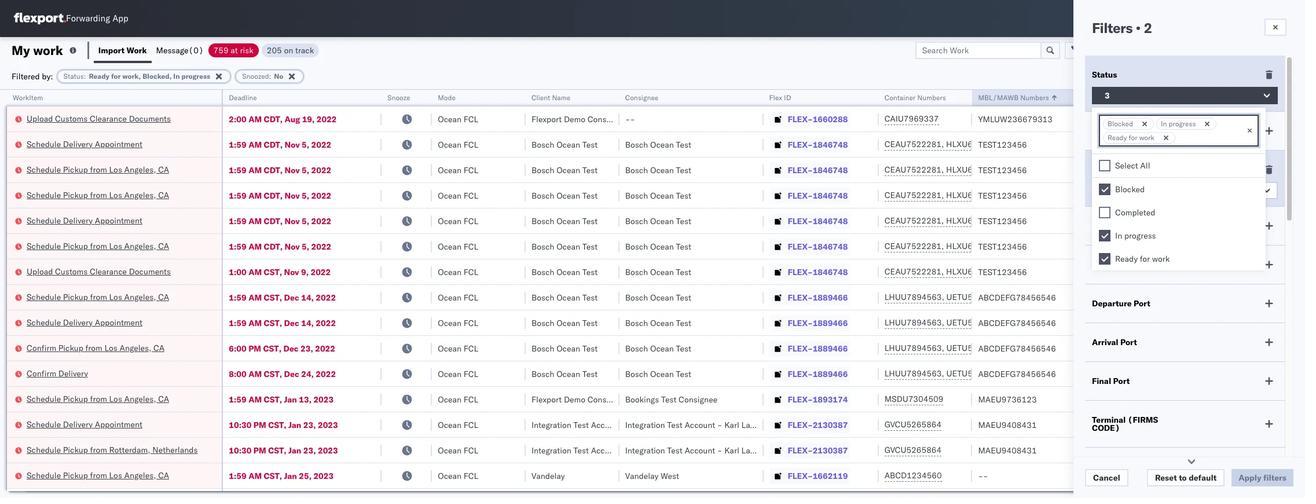 Task type: describe. For each thing, give the bounding box(es) containing it.
3 schedule delivery appointment button from the top
[[27, 317, 142, 329]]

9 schedule from the top
[[27, 419, 61, 429]]

cst, for schedule pickup from rotterdam, netherlands button
[[268, 445, 286, 456]]

operator
[[1159, 93, 1186, 102]]

2 schedule pickup from los angeles, ca button from the top
[[27, 189, 169, 202]]

schedule pickup from los angeles, ca link for 2nd schedule pickup from los angeles, ca button from the bottom of the page
[[27, 393, 169, 405]]

app
[[112, 13, 128, 24]]

1 vertical spatial pm
[[254, 420, 266, 430]]

9 am from the top
[[249, 318, 262, 328]]

1 horizontal spatial in
[[1115, 231, 1123, 241]]

abcdefg78456546 for schedule delivery appointment
[[978, 318, 1056, 328]]

schedule pickup from los angeles, ca link for 3rd schedule pickup from los angeles, ca button from the bottom of the page
[[27, 291, 169, 303]]

1 ceau7522281, hlxu6269489, hlxu8034992 from the top
[[885, 139, 1064, 149]]

container
[[885, 93, 916, 102]]

client name inside button
[[532, 93, 571, 102]]

integration test account - karl lagerfeld up "vandelay west"
[[532, 445, 682, 456]]

jaehyung
[[1159, 471, 1193, 481]]

delivery for 2nd schedule delivery appointment button from the top
[[63, 215, 93, 226]]

2:00 am cdt, aug 19, 2022
[[229, 114, 337, 124]]

15 ocean fcl from the top
[[438, 471, 478, 481]]

name inside button
[[552, 93, 571, 102]]

completed
[[1115, 207, 1156, 218]]

12 fcl from the top
[[464, 394, 478, 405]]

4 ocean fcl from the top
[[438, 190, 478, 201]]

file
[[1107, 45, 1121, 55]]

work inside list box
[[1152, 254, 1170, 264]]

2 flex-1846748 from the top
[[788, 165, 848, 175]]

3 resize handle column header from the left
[[418, 90, 432, 498]]

19,
[[302, 114, 315, 124]]

resize handle column header for workitem
[[208, 90, 222, 498]]

2 upload customs clearance documents button from the top
[[27, 266, 171, 278]]

6 schedule from the top
[[27, 292, 61, 302]]

1 vertical spatial risk
[[1103, 126, 1118, 136]]

4 schedule delivery appointment link from the top
[[27, 418, 142, 430]]

2
[[1144, 19, 1152, 36]]

track
[[295, 45, 314, 55]]

container numbers
[[885, 93, 946, 102]]

port for arrival port
[[1121, 337, 1137, 347]]

9,
[[301, 267, 309, 277]]

0 horizontal spatial progress
[[182, 72, 210, 80]]

1889466 for schedule pickup from los angeles, ca
[[813, 292, 848, 303]]

test123456 for second schedule delivery appointment 'link' from the top
[[978, 216, 1027, 226]]

all
[[1141, 160, 1150, 171]]

24,
[[301, 369, 314, 379]]

dec for schedule pickup from los angeles, ca
[[284, 292, 299, 303]]

14, for schedule pickup from los angeles, ca
[[301, 292, 314, 303]]

client name button
[[526, 91, 608, 103]]

blocked,
[[143, 72, 172, 80]]

2023 down "1:59 am cst, jan 13, 2023"
[[318, 420, 338, 430]]

4 cdt, from the top
[[264, 190, 283, 201]]

action
[[1265, 45, 1290, 55]]

arrival
[[1092, 337, 1119, 347]]

west
[[661, 471, 679, 481]]

mbl/mawb numbers button
[[973, 91, 1141, 103]]

1 vertical spatial blocked
[[1115, 184, 1145, 195]]

at
[[231, 45, 238, 55]]

5 ceau7522281, hlxu6269489, hlxu8034992 from the top
[[885, 241, 1064, 251]]

flex-1893174
[[788, 394, 848, 405]]

3 1:59 am cdt, nov 5, 2022 from the top
[[229, 190, 331, 201]]

from for schedule pickup from los angeles, ca link related to second schedule pickup from los angeles, ca button
[[90, 190, 107, 200]]

abcdefg78456546 for confirm delivery
[[978, 369, 1056, 379]]

client inside the client name button
[[532, 93, 550, 102]]

confirm delivery button
[[27, 367, 88, 380]]

0 vertical spatial work
[[33, 42, 63, 58]]

flex-1662119
[[788, 471, 848, 481]]

work
[[127, 45, 147, 55]]

upload customs clearance documents link for second upload customs clearance documents button from the bottom
[[27, 113, 171, 124]]

resize handle column header for mbl/mawb numbers
[[1139, 90, 1153, 498]]

11 schedule from the top
[[27, 470, 61, 480]]

1 maeu9408431 from the top
[[978, 420, 1037, 430]]

file exception
[[1107, 45, 1161, 55]]

carrier name
[[1092, 462, 1144, 472]]

dec for schedule delivery appointment
[[284, 318, 299, 328]]

8 schedule from the top
[[27, 394, 61, 404]]

to
[[1179, 473, 1187, 483]]

10 am from the top
[[249, 369, 262, 379]]

1 schedule pickup from los angeles, ca button from the top
[[27, 164, 169, 176]]

1 schedule delivery appointment button from the top
[[27, 138, 142, 151]]

from for schedule pickup from rotterdam, netherlands link at the left bottom of the page
[[90, 444, 107, 455]]

1:59 am cst, dec 14, 2022 for schedule pickup from los angeles, ca
[[229, 292, 336, 303]]

1 vertical spatial ready
[[1108, 133, 1127, 142]]

4 5, from the top
[[302, 216, 309, 226]]

my work
[[12, 42, 63, 58]]

205 on track
[[267, 45, 314, 55]]

10 flex- from the top
[[788, 343, 813, 354]]

snooze
[[387, 93, 410, 102]]

flex-1889466 for confirm delivery
[[788, 369, 848, 379]]

1 vertical spatial name
[[1118, 259, 1140, 270]]

batch action button
[[1222, 41, 1298, 59]]

8 flex- from the top
[[788, 292, 813, 303]]

message (0)
[[156, 45, 204, 55]]

workitem
[[13, 93, 43, 102]]

agent
[[1283, 471, 1305, 481]]

4 am from the top
[[249, 190, 262, 201]]

5 1:59 from the top
[[229, 241, 247, 252]]

1 gvcu5265864 from the top
[[885, 419, 942, 430]]

reset to default
[[1155, 473, 1217, 483]]

exception
[[1123, 45, 1161, 55]]

1 schedule from the top
[[27, 139, 61, 149]]

flex-1889466 for schedule delivery appointment
[[788, 318, 848, 328]]

documents for 1st upload customs clearance documents button from the bottom
[[129, 266, 171, 277]]

1 vertical spatial --
[[978, 471, 988, 481]]

3 schedule delivery appointment link from the top
[[27, 317, 142, 328]]

pickup for 6th schedule pickup from los angeles, ca button from the bottom of the page
[[63, 164, 88, 175]]

2:00
[[229, 114, 247, 124]]

1:00
[[229, 267, 247, 277]]

lhuu7894563, uetu5238478 for schedule delivery appointment
[[885, 317, 1003, 328]]

2 horizontal spatial progress
[[1169, 119, 1196, 128]]

departure port
[[1092, 298, 1151, 309]]

5 am from the top
[[249, 216, 262, 226]]

6 fcl from the top
[[464, 241, 478, 252]]

from for schedule pickup from los angeles, ca link associated with 6th schedule pickup from los angeles, ca button from the bottom of the page
[[90, 164, 107, 175]]

snoozed for snoozed : no
[[242, 72, 269, 80]]

8 am from the top
[[249, 292, 262, 303]]

2 10:30 pm cst, jan 23, 2023 from the top
[[229, 445, 338, 456]]

os button
[[1265, 5, 1292, 32]]

23, for schedule pickup from rotterdam, netherlands
[[303, 445, 316, 456]]

demo for -
[[564, 114, 586, 124]]

import work
[[98, 45, 147, 55]]

2 ceau7522281, hlxu6269489, hlxu8034992 from the top
[[885, 164, 1064, 175]]

7 flex- from the top
[[788, 267, 813, 277]]

7 ocean fcl from the top
[[438, 267, 478, 277]]

15 flex- from the top
[[788, 471, 813, 481]]

hlxu6269489, for second schedule delivery appointment 'link' from the top
[[946, 215, 1006, 226]]

2 schedule delivery appointment link from the top
[[27, 215, 142, 226]]

2 1:59 from the top
[[229, 165, 247, 175]]

status : ready for work, blocked, in progress
[[63, 72, 210, 80]]

12 ocean fcl from the top
[[438, 394, 478, 405]]

port for final port
[[1113, 376, 1130, 386]]

1 fcl from the top
[[464, 114, 478, 124]]

9 1:59 from the top
[[229, 471, 247, 481]]

4 hlxu8034992 from the top
[[1008, 215, 1064, 226]]

abcdefg78456546 for confirm pickup from los angeles, ca
[[978, 343, 1056, 354]]

8 1:59 from the top
[[229, 394, 247, 405]]

1662119
[[813, 471, 848, 481]]

jan down 13,
[[288, 420, 301, 430]]

upload customs clearance documents for second upload customs clearance documents button from the bottom
[[27, 113, 171, 124]]

5 cdt, from the top
[[264, 216, 283, 226]]

8:00 am cst, dec 24, 2022
[[229, 369, 336, 379]]

my
[[12, 42, 30, 58]]

abcdefg78456546 for schedule pickup from los angeles, ca
[[978, 292, 1056, 303]]

4 flex-1846748 from the top
[[788, 216, 848, 226]]

2 schedule from the top
[[27, 164, 61, 175]]

2 2130387 from the top
[[813, 445, 848, 456]]

1 ceau7522281, from the top
[[885, 139, 944, 149]]

schedule inside button
[[27, 444, 61, 455]]

1 1:59 from the top
[[229, 139, 247, 150]]

6 test123456 from the top
[[978, 267, 1027, 277]]

lhuu7894563, for schedule delivery appointment
[[885, 317, 945, 328]]

filters • 2
[[1092, 19, 1152, 36]]

forwarding app
[[66, 13, 128, 24]]

cst, for the confirm delivery button
[[264, 369, 282, 379]]

5 ceau7522281, from the top
[[885, 241, 944, 251]]

1 flex-2130387 from the top
[[788, 420, 848, 430]]

1 vertical spatial client
[[1092, 259, 1116, 270]]

0 vertical spatial risk
[[240, 45, 254, 55]]

on
[[284, 45, 293, 55]]

4 schedule pickup from los angeles, ca button from the top
[[27, 291, 169, 304]]

final
[[1092, 376, 1111, 386]]

lhuu7894563, uetu5238478 for confirm pickup from los angeles, ca
[[885, 343, 1003, 353]]

3
[[1105, 90, 1110, 101]]

no button
[[1092, 182, 1278, 199]]

0 vertical spatial blocked
[[1108, 119, 1133, 128]]

bookings
[[625, 394, 659, 405]]

delivery for 3rd schedule delivery appointment button
[[63, 317, 93, 328]]

lhuu7894563, for schedule pickup from los angeles, ca
[[885, 292, 945, 302]]

205
[[267, 45, 282, 55]]

8:00
[[229, 369, 247, 379]]

7 1:59 from the top
[[229, 318, 247, 328]]

from for schedule pickup from los angeles, ca link associated with third schedule pickup from los angeles, ca button
[[90, 241, 107, 251]]

deadline
[[229, 93, 257, 102]]

3 schedule pickup from los angeles, ca button from the top
[[27, 240, 169, 253]]

2 5, from the top
[[302, 165, 309, 175]]

destination
[[1238, 471, 1281, 481]]

numbers for mbl/mawb numbers
[[1021, 93, 1049, 102]]

forwarding
[[66, 13, 110, 24]]

•
[[1136, 19, 1141, 36]]

3 button
[[1092, 87, 1278, 104]]

1 2130387 from the top
[[813, 420, 848, 430]]

delivery for the confirm delivery button
[[58, 368, 88, 378]]

caiu7969337
[[885, 114, 939, 124]]

0 vertical spatial no
[[274, 72, 283, 80]]

flex
[[769, 93, 782, 102]]

pickup for confirm pickup from los angeles, ca button
[[58, 343, 83, 353]]

4 schedule from the top
[[27, 215, 61, 226]]

6 flex-1846748 from the top
[[788, 267, 848, 277]]

1:59 am cst, jan 13, 2023
[[229, 394, 334, 405]]

from for 2nd schedule pickup from los angeles, ca button from the bottom of the page's schedule pickup from los angeles, ca link
[[90, 394, 107, 404]]

1 vertical spatial work
[[1140, 133, 1155, 142]]

5 ocean fcl from the top
[[438, 216, 478, 226]]

schedule delivery appointment for fourth schedule delivery appointment 'link' from the bottom of the page
[[27, 139, 142, 149]]

schedule delivery appointment for 3rd schedule delivery appointment 'link'
[[27, 317, 142, 328]]

1 vertical spatial 23,
[[303, 420, 316, 430]]

cst, down "1:59 am cst, jan 13, 2023"
[[268, 420, 286, 430]]

1 horizontal spatial client name
[[1092, 259, 1140, 270]]

flexport demo consignee for --
[[532, 114, 627, 124]]

6 1846748 from the top
[[813, 267, 848, 277]]

flex-1660288
[[788, 114, 848, 124]]

1 10:30 from the top
[[229, 420, 252, 430]]

ready inside list box
[[1115, 254, 1138, 264]]

1 vertical spatial in progress
[[1115, 231, 1156, 241]]

reset
[[1155, 473, 1177, 483]]

0 vertical spatial in progress
[[1161, 119, 1196, 128]]

2 vertical spatial name
[[1122, 462, 1144, 472]]

resize handle column header for deadline
[[368, 90, 382, 498]]

1 flex- from the top
[[788, 114, 813, 124]]

3 ceau7522281, from the top
[[885, 190, 944, 200]]

hlxu6269489, for schedule pickup from los angeles, ca link associated with third schedule pickup from los angeles, ca button
[[946, 241, 1006, 251]]

0 horizontal spatial for
[[111, 72, 121, 80]]

flex id
[[769, 93, 791, 102]]

2 schedule delivery appointment button from the top
[[27, 215, 142, 227]]

5 1:59 am cdt, nov 5, 2022 from the top
[[229, 241, 331, 252]]

from for confirm pickup from los angeles, ca 'link'
[[85, 343, 102, 353]]

1 schedule delivery appointment link from the top
[[27, 138, 142, 150]]

dec for confirm pickup from los angeles, ca
[[283, 343, 299, 354]]

consignee inside button
[[625, 93, 659, 102]]

3 5, from the top
[[302, 190, 309, 201]]

10 ocean fcl from the top
[[438, 343, 478, 354]]

uetu5238478 for schedule pickup from los angeles, ca
[[947, 292, 1003, 302]]

13 fcl from the top
[[464, 420, 478, 430]]

uetu5238478 for confirm pickup from los angeles, ca
[[947, 343, 1003, 353]]

message
[[156, 45, 189, 55]]

2 1:59 am cdt, nov 5, 2022 from the top
[[229, 165, 331, 175]]

hlxu6269489, for 1st upload customs clearance documents button from the bottom's upload customs clearance documents link
[[946, 266, 1006, 277]]

msdu7304509
[[885, 394, 944, 404]]

1:59 am cst, dec 14, 2022 for schedule delivery appointment
[[229, 318, 336, 328]]

3 schedule from the top
[[27, 190, 61, 200]]

flexport for bookings
[[532, 394, 562, 405]]

demo for bookings
[[564, 394, 586, 405]]

batch
[[1240, 45, 1263, 55]]

confirm delivery link
[[27, 367, 88, 379]]

appointment for fourth schedule delivery appointment 'link' from the bottom of the page
[[95, 139, 142, 149]]

maeu9736123
[[978, 394, 1037, 405]]

11 fcl from the top
[[464, 369, 478, 379]]

4 schedule pickup from los angeles, ca from the top
[[27, 292, 169, 302]]

6 hlxu8034992 from the top
[[1008, 266, 1064, 277]]

Search Work text field
[[916, 41, 1042, 59]]

snoozed : no
[[242, 72, 283, 80]]

uetu5238478 for confirm delivery
[[947, 368, 1003, 379]]

flexport demo consignee for bookings test consignee
[[532, 394, 627, 405]]

10 resize handle column header from the left
[[1233, 90, 1246, 498]]

0 horizontal spatial in
[[173, 72, 180, 80]]

consignee button
[[620, 91, 752, 103]]

jaehyung choi - test destination agent
[[1159, 471, 1305, 481]]

2023 right the '25,'
[[314, 471, 334, 481]]

pickup for 2nd schedule pickup from los angeles, ca button from the bottom of the page
[[63, 394, 88, 404]]

9 flex- from the top
[[788, 318, 813, 328]]

3 am from the top
[[249, 165, 262, 175]]

filtered
[[12, 71, 40, 81]]

forwarding app link
[[14, 13, 128, 24]]

6 1:59 from the top
[[229, 292, 247, 303]]

759
[[213, 45, 229, 55]]



Task type: vqa. For each thing, say whether or not it's contained in the screenshot.


Task type: locate. For each thing, give the bounding box(es) containing it.
status for status
[[1092, 69, 1117, 80]]

resize handle column header
[[208, 90, 222, 498], [368, 90, 382, 498], [418, 90, 432, 498], [512, 90, 526, 498], [606, 90, 620, 498], [750, 90, 764, 498], [865, 90, 879, 498], [959, 90, 973, 498], [1139, 90, 1153, 498], [1233, 90, 1246, 498], [1276, 90, 1290, 498]]

2 vertical spatial work
[[1152, 254, 1170, 264]]

vandelay west
[[625, 471, 679, 481]]

integration test account - karl lagerfeld
[[532, 420, 682, 430], [625, 420, 776, 430], [532, 445, 682, 456], [625, 445, 776, 456]]

1 am from the top
[[249, 114, 262, 124]]

2 1846748 from the top
[[813, 165, 848, 175]]

10:30 down "1:59 am cst, jan 13, 2023"
[[229, 420, 252, 430]]

3 flex-1889466 from the top
[[788, 343, 848, 354]]

1 vertical spatial upload customs clearance documents
[[27, 266, 171, 277]]

ready for work down the completed
[[1115, 254, 1170, 264]]

flex-1889466 for confirm pickup from los angeles, ca
[[788, 343, 848, 354]]

cst, up "1:59 am cst, jan 13, 2023"
[[264, 369, 282, 379]]

1 flex-1846748 from the top
[[788, 139, 848, 150]]

flexport demo consignee
[[532, 114, 627, 124], [532, 394, 627, 405]]

appointment for fourth schedule delivery appointment 'link' from the top of the page
[[95, 419, 142, 429]]

10 fcl from the top
[[464, 343, 478, 354]]

jan left 13,
[[284, 394, 297, 405]]

departure
[[1092, 298, 1132, 309]]

4 1846748 from the top
[[813, 216, 848, 226]]

2 ceau7522281, from the top
[[885, 164, 944, 175]]

am
[[249, 114, 262, 124], [249, 139, 262, 150], [249, 165, 262, 175], [249, 190, 262, 201], [249, 216, 262, 226], [249, 241, 262, 252], [249, 267, 262, 277], [249, 292, 262, 303], [249, 318, 262, 328], [249, 369, 262, 379], [249, 394, 262, 405], [249, 471, 262, 481]]

6:00 pm cst, dec 23, 2022
[[229, 343, 335, 354]]

2 flex-2130387 from the top
[[788, 445, 848, 456]]

documents for second upload customs clearance documents button from the bottom
[[129, 113, 171, 124]]

1 horizontal spatial mode
[[1092, 221, 1114, 231]]

confirm pickup from los angeles, ca
[[27, 343, 165, 353]]

lhuu7894563, uetu5238478 for confirm delivery
[[885, 368, 1003, 379]]

14 flex- from the top
[[788, 445, 813, 456]]

from for schedule pickup from los angeles, ca link for sixth schedule pickup from los angeles, ca button from the top of the page
[[90, 470, 107, 480]]

3 ceau7522281, hlxu6269489, hlxu8034992 from the top
[[885, 190, 1064, 200]]

10:30 pm cst, jan 23, 2023 up 1:59 am cst, jan 25, 2023
[[229, 445, 338, 456]]

9 ocean fcl from the top
[[438, 318, 478, 328]]

terminal (firms code)
[[1092, 415, 1158, 433]]

None checkbox
[[1099, 207, 1111, 218], [1099, 230, 1111, 242], [1099, 253, 1111, 265], [1099, 207, 1111, 218], [1099, 230, 1111, 242], [1099, 253, 1111, 265]]

3 ocean fcl from the top
[[438, 165, 478, 175]]

ready for work up select all
[[1108, 133, 1155, 142]]

14,
[[301, 292, 314, 303], [301, 318, 314, 328]]

test123456 for fourth schedule delivery appointment 'link' from the bottom of the page
[[978, 139, 1027, 150]]

4 uetu5238478 from the top
[[947, 368, 1003, 379]]

0 vertical spatial snoozed
[[242, 72, 269, 80]]

cst, up "6:00 pm cst, dec 23, 2022" on the bottom of the page
[[264, 318, 282, 328]]

1889466
[[813, 292, 848, 303], [813, 318, 848, 328], [813, 343, 848, 354], [813, 369, 848, 379]]

1 horizontal spatial vandelay
[[625, 471, 659, 481]]

1 upload customs clearance documents button from the top
[[27, 113, 171, 125]]

1 vertical spatial demo
[[564, 394, 586, 405]]

1 horizontal spatial in progress
[[1161, 119, 1196, 128]]

1:59 am cst, dec 14, 2022 down 1:00 am cst, nov 9, 2022
[[229, 292, 336, 303]]

1 vertical spatial ready for work
[[1115, 254, 1170, 264]]

angeles,
[[124, 164, 156, 175], [124, 190, 156, 200], [124, 241, 156, 251], [124, 292, 156, 302], [120, 343, 151, 353], [124, 394, 156, 404], [124, 470, 156, 480]]

schedule pickup from los angeles, ca button
[[27, 164, 169, 176], [27, 189, 169, 202], [27, 240, 169, 253], [27, 291, 169, 304], [27, 393, 169, 406], [27, 469, 169, 482]]

cst, up 8:00 am cst, dec 24, 2022
[[263, 343, 281, 354]]

snoozed for snoozed
[[1092, 164, 1125, 175]]

1 vertical spatial 10:30 pm cst, jan 23, 2023
[[229, 445, 338, 456]]

0 vertical spatial client
[[532, 93, 550, 102]]

1889466 for confirm pickup from los angeles, ca
[[813, 343, 848, 354]]

None checkbox
[[1099, 160, 1111, 171], [1099, 184, 1111, 195], [1099, 160, 1111, 171], [1099, 184, 1111, 195]]

flexport. image
[[14, 13, 66, 24]]

2 schedule pickup from los angeles, ca from the top
[[27, 190, 169, 200]]

dec up 8:00 am cst, dec 24, 2022
[[283, 343, 299, 354]]

bookings test consignee
[[625, 394, 718, 405]]

terminal
[[1092, 415, 1126, 425]]

select
[[1115, 160, 1138, 171]]

port right final
[[1113, 376, 1130, 386]]

1893174
[[813, 394, 848, 405]]

at risk
[[1092, 126, 1118, 136]]

1 hlxu6269489, from the top
[[946, 139, 1006, 149]]

10:30 pm cst, jan 23, 2023 down "1:59 am cst, jan 13, 2023"
[[229, 420, 338, 430]]

cst, left 9,
[[264, 267, 282, 277]]

1660288
[[813, 114, 848, 124]]

flex id button
[[764, 91, 867, 103]]

1889466 for schedule delivery appointment
[[813, 318, 848, 328]]

1 vertical spatial progress
[[1169, 119, 1196, 128]]

cst, for 2nd schedule pickup from los angeles, ca button from the bottom of the page
[[264, 394, 282, 405]]

flex-2130387 down flex-1893174
[[788, 420, 848, 430]]

in down the completed
[[1115, 231, 1123, 241]]

in progress down the completed
[[1115, 231, 1156, 241]]

2 clearance from the top
[[90, 266, 127, 277]]

confirm for confirm pickup from los angeles, ca
[[27, 343, 56, 353]]

mode button
[[432, 91, 514, 103]]

in progress down operator
[[1161, 119, 1196, 128]]

port right the departure
[[1134, 298, 1151, 309]]

risk
[[240, 45, 254, 55], [1103, 126, 1118, 136]]

list box containing select all
[[1092, 154, 1266, 270]]

2 fcl from the top
[[464, 139, 478, 150]]

from inside button
[[90, 444, 107, 455]]

0 vertical spatial for
[[111, 72, 121, 80]]

2 test123456 from the top
[[978, 165, 1027, 175]]

1 vertical spatial 10:30
[[229, 445, 252, 456]]

nov
[[285, 139, 300, 150], [285, 165, 300, 175], [285, 190, 300, 201], [285, 216, 300, 226], [285, 241, 300, 252], [284, 267, 299, 277]]

8 fcl from the top
[[464, 292, 478, 303]]

dec left 24,
[[284, 369, 299, 379]]

1 upload from the top
[[27, 113, 53, 124]]

1 confirm from the top
[[27, 343, 56, 353]]

23, up 24,
[[301, 343, 313, 354]]

maeu9408431
[[978, 420, 1037, 430], [978, 445, 1037, 456]]

lhuu7894563, for confirm pickup from los angeles, ca
[[885, 343, 945, 353]]

pm down "1:59 am cst, jan 13, 2023"
[[254, 420, 266, 430]]

dec for confirm delivery
[[284, 369, 299, 379]]

blocked right at
[[1108, 119, 1133, 128]]

0 vertical spatial gvcu5265864
[[885, 419, 942, 430]]

7 am from the top
[[249, 267, 262, 277]]

from for schedule pickup from los angeles, ca link for 3rd schedule pickup from los angeles, ca button from the bottom of the page
[[90, 292, 107, 302]]

2 : from the left
[[269, 72, 271, 80]]

2022
[[317, 114, 337, 124], [311, 139, 331, 150], [311, 165, 331, 175], [311, 190, 331, 201], [311, 216, 331, 226], [311, 241, 331, 252], [311, 267, 331, 277], [316, 292, 336, 303], [316, 318, 336, 328], [315, 343, 335, 354], [316, 369, 336, 379]]

6 ceau7522281, from the top
[[885, 266, 944, 277]]

4 appointment from the top
[[95, 419, 142, 429]]

bosch ocean test
[[532, 139, 598, 150], [625, 139, 692, 150], [532, 165, 598, 175], [625, 165, 692, 175], [532, 190, 598, 201], [625, 190, 692, 201], [532, 216, 598, 226], [625, 216, 692, 226], [532, 241, 598, 252], [625, 241, 692, 252], [532, 267, 598, 277], [625, 267, 692, 277], [532, 292, 598, 303], [625, 292, 692, 303], [532, 318, 598, 328], [625, 318, 692, 328], [532, 343, 598, 354], [625, 343, 692, 354], [532, 369, 598, 379], [625, 369, 692, 379]]

cst,
[[264, 267, 282, 277], [264, 292, 282, 303], [264, 318, 282, 328], [263, 343, 281, 354], [264, 369, 282, 379], [264, 394, 282, 405], [268, 420, 286, 430], [268, 445, 286, 456], [264, 471, 282, 481]]

list box
[[1092, 154, 1266, 270]]

2130387 up 1662119
[[813, 445, 848, 456]]

14 fcl from the top
[[464, 445, 478, 456]]

1 vertical spatial flex-2130387
[[788, 445, 848, 456]]

2 hlxu6269489, from the top
[[946, 164, 1006, 175]]

pickup for second schedule pickup from los angeles, ca button
[[63, 190, 88, 200]]

no inside 'button'
[[1105, 185, 1116, 196]]

4 ceau7522281, from the top
[[885, 215, 944, 226]]

None text field
[[1178, 133, 1189, 142]]

10 schedule from the top
[[27, 444, 61, 455]]

ymluw236679313
[[978, 114, 1053, 124]]

0 vertical spatial mode
[[438, 93, 456, 102]]

ca inside confirm pickup from los angeles, ca 'link'
[[154, 343, 165, 353]]

mode inside button
[[438, 93, 456, 102]]

0 horizontal spatial numbers
[[918, 93, 946, 102]]

from inside 'link'
[[85, 343, 102, 353]]

ceau7522281, hlxu6269489, hlxu8034992
[[885, 139, 1064, 149], [885, 164, 1064, 175], [885, 190, 1064, 200], [885, 215, 1064, 226], [885, 241, 1064, 251], [885, 266, 1064, 277]]

pickup for schedule pickup from rotterdam, netherlands button
[[63, 444, 88, 455]]

0 vertical spatial client name
[[532, 93, 571, 102]]

angeles, inside 'link'
[[120, 343, 151, 353]]

0 vertical spatial --
[[625, 114, 635, 124]]

mbl/mawb numbers
[[978, 93, 1049, 102]]

4 lhuu7894563, uetu5238478 from the top
[[885, 368, 1003, 379]]

1 horizontal spatial snoozed
[[1092, 164, 1125, 175]]

dec down 1:00 am cst, nov 9, 2022
[[284, 292, 299, 303]]

1 vertical spatial maeu9408431
[[978, 445, 1037, 456]]

1 horizontal spatial --
[[978, 471, 988, 481]]

2 hlxu8034992 from the top
[[1008, 164, 1064, 175]]

resize handle column header for mode
[[512, 90, 526, 498]]

by:
[[42, 71, 53, 81]]

2 vertical spatial port
[[1113, 376, 1130, 386]]

1 vertical spatial 2130387
[[813, 445, 848, 456]]

0 horizontal spatial status
[[63, 72, 84, 80]]

lhuu7894563, uetu5238478 for schedule pickup from los angeles, ca
[[885, 292, 1003, 302]]

pm right the "6:00"
[[249, 343, 261, 354]]

status up 3
[[1092, 69, 1117, 80]]

2 vertical spatial ready
[[1115, 254, 1138, 264]]

3 cdt, from the top
[[264, 165, 283, 175]]

rotterdam,
[[109, 444, 150, 455]]

1 vertical spatial upload customs clearance documents button
[[27, 266, 171, 278]]

work up all
[[1140, 133, 1155, 142]]

pm
[[249, 343, 261, 354], [254, 420, 266, 430], [254, 445, 266, 456]]

5 flex- from the top
[[788, 216, 813, 226]]

for down the completed
[[1140, 254, 1150, 264]]

snoozed left all
[[1092, 164, 1125, 175]]

0 horizontal spatial risk
[[240, 45, 254, 55]]

jan
[[284, 394, 297, 405], [288, 420, 301, 430], [288, 445, 301, 456], [284, 471, 297, 481]]

cst, for confirm pickup from los angeles, ca button
[[263, 343, 281, 354]]

2130387 down 1893174
[[813, 420, 848, 430]]

: up the workitem button on the top of the page
[[84, 72, 86, 80]]

ready up departure port
[[1115, 254, 1138, 264]]

schedule pickup from los angeles, ca link for second schedule pickup from los angeles, ca button
[[27, 189, 169, 201]]

delivery for first schedule delivery appointment button from the bottom of the page
[[63, 419, 93, 429]]

lhuu7894563, for confirm delivery
[[885, 368, 945, 379]]

schedule delivery appointment for second schedule delivery appointment 'link' from the top
[[27, 215, 142, 226]]

mode
[[438, 93, 456, 102], [1092, 221, 1114, 231]]

1:00 am cst, nov 9, 2022
[[229, 267, 331, 277]]

25,
[[299, 471, 312, 481]]

jan up the '25,'
[[288, 445, 301, 456]]

4 schedule delivery appointment button from the top
[[27, 418, 142, 431]]

filtered by:
[[12, 71, 53, 81]]

5 schedule pickup from los angeles, ca button from the top
[[27, 393, 169, 406]]

port for departure port
[[1134, 298, 1151, 309]]

test123456 for schedule pickup from los angeles, ca link associated with 6th schedule pickup from los angeles, ca button from the bottom of the page
[[978, 165, 1027, 175]]

0 horizontal spatial client
[[532, 93, 550, 102]]

code)
[[1092, 423, 1120, 433]]

cst, for 3rd schedule delivery appointment button
[[264, 318, 282, 328]]

0 vertical spatial confirm
[[27, 343, 56, 353]]

11 resize handle column header from the left
[[1276, 90, 1290, 498]]

5 fcl from the top
[[464, 216, 478, 226]]

1 vertical spatial customs
[[55, 266, 88, 277]]

1 vertical spatial no
[[1105, 185, 1116, 196]]

schedule delivery appointment
[[27, 139, 142, 149], [27, 215, 142, 226], [27, 317, 142, 328], [27, 419, 142, 429]]

consignee
[[625, 93, 659, 102], [588, 114, 627, 124], [588, 394, 627, 405], [679, 394, 718, 405]]

test123456 for schedule pickup from los angeles, ca link related to second schedule pickup from los angeles, ca button
[[978, 190, 1027, 201]]

upload for 1st upload customs clearance documents button from the bottom
[[27, 266, 53, 277]]

1 1:59 am cst, dec 14, 2022 from the top
[[229, 292, 336, 303]]

1 uetu5238478 from the top
[[947, 292, 1003, 302]]

resize handle column header for client name
[[606, 90, 620, 498]]

delivery
[[63, 139, 93, 149], [63, 215, 93, 226], [63, 317, 93, 328], [58, 368, 88, 378], [63, 419, 93, 429]]

schedule pickup from los angeles, ca link for 6th schedule pickup from los angeles, ca button from the bottom of the page
[[27, 164, 169, 175]]

flex-2130387 button
[[769, 417, 850, 433], [769, 417, 850, 433], [769, 442, 850, 458], [769, 442, 850, 458]]

in down operator
[[1161, 119, 1167, 128]]

hlxu6269489, for schedule pickup from los angeles, ca link associated with 6th schedule pickup from los angeles, ca button from the bottom of the page
[[946, 164, 1006, 175]]

1 vertical spatial client name
[[1092, 259, 1140, 270]]

cst, down 8:00 am cst, dec 24, 2022
[[264, 394, 282, 405]]

upload customs clearance documents for 1st upload customs clearance documents button from the bottom
[[27, 266, 171, 277]]

cst, left the '25,'
[[264, 471, 282, 481]]

los
[[109, 164, 122, 175], [109, 190, 122, 200], [109, 241, 122, 251], [109, 292, 122, 302], [104, 343, 117, 353], [109, 394, 122, 404], [109, 470, 122, 480]]

23, for confirm pickup from los angeles, ca
[[301, 343, 313, 354]]

4 1:59 from the top
[[229, 216, 247, 226]]

confirm for confirm delivery
[[27, 368, 56, 378]]

uetu5238478
[[947, 292, 1003, 302], [947, 317, 1003, 328], [947, 343, 1003, 353], [947, 368, 1003, 379]]

4 ceau7522281, hlxu6269489, hlxu8034992 from the top
[[885, 215, 1064, 226]]

cst, down 1:00 am cst, nov 9, 2022
[[264, 292, 282, 303]]

0 horizontal spatial :
[[84, 72, 86, 80]]

pm up 1:59 am cst, jan 25, 2023
[[254, 445, 266, 456]]

1 horizontal spatial status
[[1092, 69, 1117, 80]]

upload customs clearance documents link for 1st upload customs clearance documents button from the bottom
[[27, 266, 171, 277]]

numbers up ymluw236679313
[[1021, 93, 1049, 102]]

2 lhuu7894563, uetu5238478 from the top
[[885, 317, 1003, 328]]

3 1:59 from the top
[[229, 190, 247, 201]]

1 vertical spatial snoozed
[[1092, 164, 1125, 175]]

blocked up the completed
[[1115, 184, 1145, 195]]

numbers up caiu7969337
[[918, 93, 946, 102]]

1 cdt, from the top
[[264, 114, 283, 124]]

6:00
[[229, 343, 247, 354]]

2 numbers from the left
[[1021, 93, 1049, 102]]

1889466 for confirm delivery
[[813, 369, 848, 379]]

6 ocean fcl from the top
[[438, 241, 478, 252]]

1:59 am cst, dec 14, 2022 up "6:00 pm cst, dec 23, 2022" on the bottom of the page
[[229, 318, 336, 328]]

for left work,
[[111, 72, 121, 80]]

1 vertical spatial flexport demo consignee
[[532, 394, 627, 405]]

0 horizontal spatial mode
[[438, 93, 456, 102]]

pickup inside confirm pickup from los angeles, ca 'link'
[[58, 343, 83, 353]]

759 at risk
[[213, 45, 254, 55]]

10:30 up 1:59 am cst, jan 25, 2023
[[229, 445, 252, 456]]

0 vertical spatial upload customs clearance documents button
[[27, 113, 171, 125]]

1 flex-1889466 from the top
[[788, 292, 848, 303]]

0 vertical spatial port
[[1134, 298, 1151, 309]]

los inside 'link'
[[104, 343, 117, 353]]

0 vertical spatial in
[[173, 72, 180, 80]]

14, for schedule delivery appointment
[[301, 318, 314, 328]]

schedule pickup from los angeles, ca link for third schedule pickup from los angeles, ca button
[[27, 240, 169, 252]]

:
[[84, 72, 86, 80], [269, 72, 271, 80]]

flex-2130387 up flex-1662119
[[788, 445, 848, 456]]

schedule pickup from los angeles, ca
[[27, 164, 169, 175], [27, 190, 169, 200], [27, 241, 169, 251], [27, 292, 169, 302], [27, 394, 169, 404], [27, 470, 169, 480]]

5 schedule pickup from los angeles, ca from the top
[[27, 394, 169, 404]]

integration test account - karl lagerfeld up west
[[625, 445, 776, 456]]

appointment for 3rd schedule delivery appointment 'link'
[[95, 317, 142, 328]]

0 horizontal spatial vandelay
[[532, 471, 565, 481]]

reset to default button
[[1147, 469, 1225, 486]]

2 customs from the top
[[55, 266, 88, 277]]

flex-1889466 for schedule pickup from los angeles, ca
[[788, 292, 848, 303]]

5 hlxu6269489, from the top
[[946, 241, 1006, 251]]

13,
[[299, 394, 312, 405]]

pm for schedule pickup from rotterdam, netherlands
[[254, 445, 266, 456]]

1 vertical spatial clearance
[[90, 266, 127, 277]]

netherlands
[[152, 444, 198, 455]]

0 vertical spatial 1:59 am cst, dec 14, 2022
[[229, 292, 336, 303]]

1 vertical spatial upload customs clearance documents link
[[27, 266, 171, 277]]

final port
[[1092, 376, 1130, 386]]

delivery inside button
[[58, 368, 88, 378]]

1 documents from the top
[[129, 113, 171, 124]]

vandelay
[[532, 471, 565, 481], [625, 471, 659, 481]]

snoozed up deadline
[[242, 72, 269, 80]]

for up select all
[[1129, 133, 1138, 142]]

12 am from the top
[[249, 471, 262, 481]]

11 am from the top
[[249, 394, 262, 405]]

filters
[[1092, 19, 1133, 36]]

pickup for third schedule pickup from los angeles, ca button
[[63, 241, 88, 251]]

progress down (0)
[[182, 72, 210, 80]]

1 vertical spatial for
[[1129, 133, 1138, 142]]

cst, for 1st upload customs clearance documents button from the bottom
[[264, 267, 282, 277]]

1 vertical spatial documents
[[129, 266, 171, 277]]

no down the '205'
[[274, 72, 283, 80]]

5 flex-1846748 from the top
[[788, 241, 848, 252]]

upload for second upload customs clearance documents button from the bottom
[[27, 113, 53, 124]]

0 vertical spatial 10:30 pm cst, jan 23, 2023
[[229, 420, 338, 430]]

clearance for 1st upload customs clearance documents button from the bottom's upload customs clearance documents link
[[90, 266, 127, 277]]

cdt,
[[264, 114, 283, 124], [264, 139, 283, 150], [264, 165, 283, 175], [264, 190, 283, 201], [264, 216, 283, 226], [264, 241, 283, 252]]

test
[[582, 139, 598, 150], [676, 139, 692, 150], [582, 165, 598, 175], [676, 165, 692, 175], [582, 190, 598, 201], [676, 190, 692, 201], [582, 216, 598, 226], [676, 216, 692, 226], [582, 241, 598, 252], [676, 241, 692, 252], [582, 267, 598, 277], [676, 267, 692, 277], [582, 292, 598, 303], [676, 292, 692, 303], [582, 318, 598, 328], [676, 318, 692, 328], [582, 343, 598, 354], [676, 343, 692, 354], [582, 369, 598, 379], [676, 369, 692, 379], [661, 394, 677, 405], [574, 420, 589, 430], [667, 420, 683, 430], [574, 445, 589, 456], [667, 445, 683, 456], [1221, 471, 1236, 481]]

at
[[1092, 126, 1101, 136]]

2023 up 1:59 am cst, jan 25, 2023
[[318, 445, 338, 456]]

in right blocked,
[[173, 72, 180, 80]]

0 vertical spatial pm
[[249, 343, 261, 354]]

0 vertical spatial flex-2130387
[[788, 420, 848, 430]]

0 vertical spatial demo
[[564, 114, 586, 124]]

delivery for 4th schedule delivery appointment button from the bottom
[[63, 139, 93, 149]]

1 vertical spatial flexport
[[532, 394, 562, 405]]

jan left the '25,'
[[284, 471, 297, 481]]

4 fcl from the top
[[464, 190, 478, 201]]

0 horizontal spatial --
[[625, 114, 635, 124]]

appointment
[[95, 139, 142, 149], [95, 215, 142, 226], [95, 317, 142, 328], [95, 419, 142, 429]]

status
[[1092, 69, 1117, 80], [63, 72, 84, 80]]

2 resize handle column header from the left
[[368, 90, 382, 498]]

hlxu6269489, for fourth schedule delivery appointment 'link' from the bottom of the page
[[946, 139, 1006, 149]]

1 horizontal spatial risk
[[1103, 126, 1118, 136]]

integration test account - karl lagerfeld down bookings
[[532, 420, 682, 430]]

test123456 for schedule pickup from los angeles, ca link associated with third schedule pickup from los angeles, ca button
[[978, 241, 1027, 252]]

2 upload customs clearance documents from the top
[[27, 266, 171, 277]]

2 cdt, from the top
[[264, 139, 283, 150]]

0 vertical spatial 14,
[[301, 292, 314, 303]]

integration test account - karl lagerfeld down bookings test consignee
[[625, 420, 776, 430]]

lagerfeld
[[648, 420, 682, 430], [742, 420, 776, 430], [648, 445, 682, 456], [742, 445, 776, 456]]

1 abcdefg78456546 from the top
[[978, 292, 1056, 303]]

14, down 9,
[[301, 292, 314, 303]]

14, up "6:00 pm cst, dec 23, 2022" on the bottom of the page
[[301, 318, 314, 328]]

schedule pickup from rotterdam, netherlands button
[[27, 444, 198, 457]]

hlxu6269489,
[[946, 139, 1006, 149], [946, 164, 1006, 175], [946, 190, 1006, 200], [946, 215, 1006, 226], [946, 241, 1006, 251], [946, 266, 1006, 277]]

mbl/mawb
[[978, 93, 1019, 102]]

0 horizontal spatial no
[[274, 72, 283, 80]]

1 1:59 am cdt, nov 5, 2022 from the top
[[229, 139, 331, 150]]

port right the "arrival"
[[1121, 337, 1137, 347]]

no down select
[[1105, 185, 1116, 196]]

5,
[[302, 139, 309, 150], [302, 165, 309, 175], [302, 190, 309, 201], [302, 216, 309, 226], [302, 241, 309, 252]]

1 vertical spatial port
[[1121, 337, 1137, 347]]

1 horizontal spatial :
[[269, 72, 271, 80]]

hlxu6269489, for schedule pickup from los angeles, ca link related to second schedule pickup from los angeles, ca button
[[946, 190, 1006, 200]]

6 flex- from the top
[[788, 241, 813, 252]]

0 vertical spatial clearance
[[90, 113, 127, 124]]

pickup inside schedule pickup from rotterdam, netherlands link
[[63, 444, 88, 455]]

os
[[1273, 14, 1284, 23]]

5 resize handle column header from the left
[[606, 90, 620, 498]]

work down the completed
[[1152, 254, 1170, 264]]

0 vertical spatial ready for work
[[1108, 133, 1155, 142]]

2 horizontal spatial in
[[1161, 119, 1167, 128]]

resize handle column header for flex id
[[865, 90, 879, 498]]

: for snoozed
[[269, 72, 271, 80]]

schedule pickup from rotterdam, netherlands link
[[27, 444, 198, 456]]

2 ocean fcl from the top
[[438, 139, 478, 150]]

10:30 pm cst, jan 23, 2023
[[229, 420, 338, 430], [229, 445, 338, 456]]

bosch
[[532, 139, 555, 150], [625, 139, 648, 150], [532, 165, 555, 175], [625, 165, 648, 175], [532, 190, 555, 201], [625, 190, 648, 201], [532, 216, 555, 226], [625, 216, 648, 226], [532, 241, 555, 252], [625, 241, 648, 252], [532, 267, 555, 277], [625, 267, 648, 277], [532, 292, 555, 303], [625, 292, 648, 303], [532, 318, 555, 328], [625, 318, 648, 328], [532, 343, 555, 354], [625, 343, 648, 354], [532, 369, 555, 379], [625, 369, 648, 379]]

2 14, from the top
[[301, 318, 314, 328]]

2 gvcu5265864 from the top
[[885, 445, 942, 455]]

schedule pickup from rotterdam, netherlands
[[27, 444, 198, 455]]

cst, up 1:59 am cst, jan 25, 2023
[[268, 445, 286, 456]]

7 resize handle column header from the left
[[865, 90, 879, 498]]

1 vertical spatial confirm
[[27, 368, 56, 378]]

1 1846748 from the top
[[813, 139, 848, 150]]

Search Shipments (/) text field
[[1084, 10, 1195, 27]]

0 horizontal spatial snoozed
[[242, 72, 269, 80]]

2023 right 13,
[[314, 394, 334, 405]]

progress down operator
[[1169, 119, 1196, 128]]

deadline button
[[223, 91, 370, 103]]

2 vertical spatial progress
[[1125, 231, 1156, 241]]

3 fcl from the top
[[464, 165, 478, 175]]

resize handle column header for container numbers
[[959, 90, 973, 498]]

schedule delivery appointment for fourth schedule delivery appointment 'link' from the top of the page
[[27, 419, 142, 429]]

2 am from the top
[[249, 139, 262, 150]]

0 vertical spatial ready
[[89, 72, 109, 80]]

4 flex- from the top
[[788, 190, 813, 201]]

flexport for -
[[532, 114, 562, 124]]

2 vertical spatial in
[[1115, 231, 1123, 241]]

: down the '205'
[[269, 72, 271, 80]]

0 vertical spatial upload
[[27, 113, 53, 124]]

1 vertical spatial in
[[1161, 119, 1167, 128]]

2 lhuu7894563, from the top
[[885, 317, 945, 328]]

snoozed
[[242, 72, 269, 80], [1092, 164, 1125, 175]]

1 horizontal spatial progress
[[1125, 231, 1156, 241]]

gvcu5265864
[[885, 419, 942, 430], [885, 445, 942, 455]]

0 vertical spatial upload customs clearance documents link
[[27, 113, 171, 124]]

1 vertical spatial mode
[[1092, 221, 1114, 231]]

work up by:
[[33, 42, 63, 58]]

2 horizontal spatial for
[[1140, 254, 1150, 264]]

pickup for sixth schedule pickup from los angeles, ca button from the top of the page
[[63, 470, 88, 480]]

1 vertical spatial gvcu5265864
[[885, 445, 942, 455]]

dec up "6:00 pm cst, dec 23, 2022" on the bottom of the page
[[284, 318, 299, 328]]

1:59 am cst, jan 25, 2023
[[229, 471, 334, 481]]

2 flexport from the top
[[532, 394, 562, 405]]

status right by:
[[63, 72, 84, 80]]

cst, for 3rd schedule pickup from los angeles, ca button from the bottom of the page
[[264, 292, 282, 303]]

5 hlxu8034992 from the top
[[1008, 241, 1064, 251]]

lhuu7894563,
[[885, 292, 945, 302], [885, 317, 945, 328], [885, 343, 945, 353], [885, 368, 945, 379]]

port
[[1134, 298, 1151, 309], [1121, 337, 1137, 347], [1113, 376, 1130, 386]]

23, up the '25,'
[[303, 445, 316, 456]]

in
[[173, 72, 180, 80], [1161, 119, 1167, 128], [1115, 231, 1123, 241]]

1 horizontal spatial client
[[1092, 259, 1116, 270]]

batch action
[[1240, 45, 1290, 55]]

uetu5238478 for schedule delivery appointment
[[947, 317, 1003, 328]]

1 demo from the top
[[564, 114, 586, 124]]

1 vertical spatial 14,
[[301, 318, 314, 328]]

6 schedule pickup from los angeles, ca from the top
[[27, 470, 169, 480]]

2 flex-1889466 from the top
[[788, 318, 848, 328]]

resize handle column header for consignee
[[750, 90, 764, 498]]

0 vertical spatial 10:30
[[229, 420, 252, 430]]

pickup for 3rd schedule pickup from los angeles, ca button from the bottom of the page
[[63, 292, 88, 302]]

11 flex- from the top
[[788, 369, 813, 379]]

ready up the workitem button on the top of the page
[[89, 72, 109, 80]]

1 vertical spatial 1:59 am cst, dec 14, 2022
[[229, 318, 336, 328]]

progress down the completed
[[1125, 231, 1156, 241]]

confirm inside 'link'
[[27, 343, 56, 353]]

23, down 13,
[[303, 420, 316, 430]]

1 1889466 from the top
[[813, 292, 848, 303]]

appointment for second schedule delivery appointment 'link' from the top
[[95, 215, 142, 226]]

0 vertical spatial upload customs clearance documents
[[27, 113, 171, 124]]

0 vertical spatial maeu9408431
[[978, 420, 1037, 430]]

1 horizontal spatial no
[[1105, 185, 1116, 196]]

gvcu5265864 up abcd1234560
[[885, 445, 942, 455]]

ceau7522281,
[[885, 139, 944, 149], [885, 164, 944, 175], [885, 190, 944, 200], [885, 215, 944, 226], [885, 241, 944, 251], [885, 266, 944, 277]]

1 horizontal spatial for
[[1129, 133, 1138, 142]]

: for status
[[84, 72, 86, 80]]

3 lhuu7894563, uetu5238478 from the top
[[885, 343, 1003, 353]]

schedule pickup from los angeles, ca link for sixth schedule pickup from los angeles, ca button from the top of the page
[[27, 469, 169, 481]]

lhuu7894563, uetu5238478
[[885, 292, 1003, 302], [885, 317, 1003, 328], [885, 343, 1003, 353], [885, 368, 1003, 379]]

1 clearance from the top
[[90, 113, 127, 124]]

0 horizontal spatial in progress
[[1115, 231, 1156, 241]]

ready right at
[[1108, 133, 1127, 142]]

schedule delivery appointment button
[[27, 138, 142, 151], [27, 215, 142, 227], [27, 317, 142, 329], [27, 418, 142, 431]]

0 horizontal spatial client name
[[532, 93, 571, 102]]

gvcu5265864 down msdu7304509
[[885, 419, 942, 430]]

work,
[[122, 72, 141, 80]]

status for status : ready for work, blocked, in progress
[[63, 72, 84, 80]]



